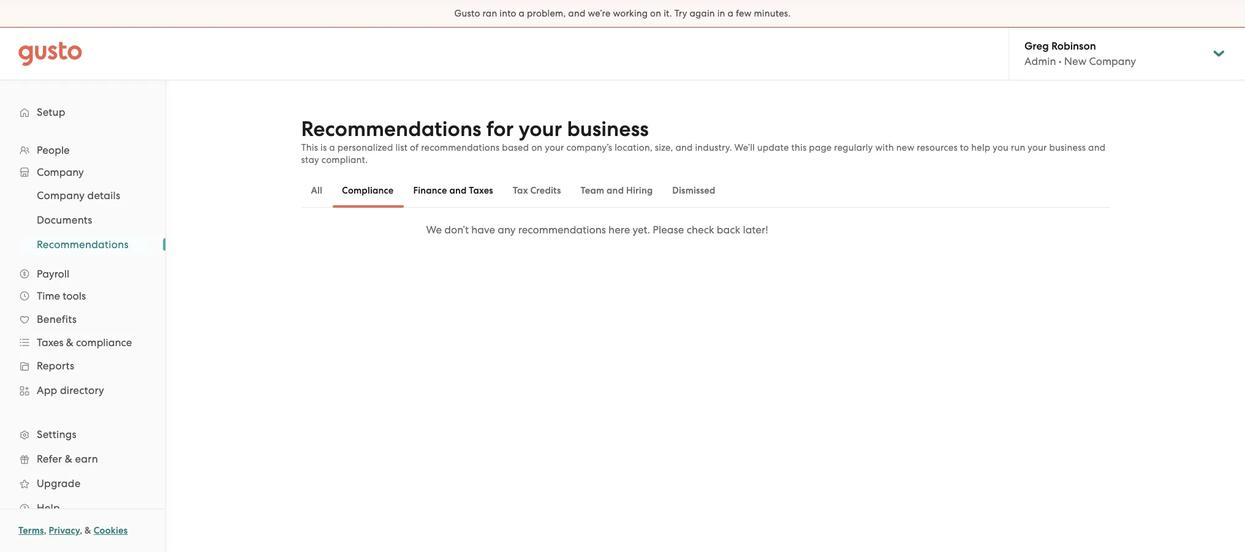 Task type: vqa. For each thing, say whether or not it's contained in the screenshot.
first , from the right
yes



Task type: describe. For each thing, give the bounding box(es) containing it.
documents
[[37, 214, 92, 226]]

settings link
[[12, 423, 153, 446]]

compliant.
[[322, 154, 368, 165]]

a inside recommendations for your business this is a personalized list of recommendations based on your company's location, size, and industry. we'll update this page regularly with new resources to help you run your business and stay compliant.
[[329, 142, 335, 153]]

earn
[[75, 453, 98, 465]]

your right run
[[1028, 142, 1047, 153]]

new
[[896, 142, 915, 153]]

1 vertical spatial business
[[1049, 142, 1086, 153]]

people button
[[12, 139, 153, 161]]

it.
[[664, 8, 672, 19]]

taxes & compliance
[[37, 336, 132, 349]]

payroll
[[37, 268, 69, 280]]

gusto ran into a problem, and we're working on it. try again in a few minutes.
[[454, 8, 791, 19]]

recommendations for recommendations
[[37, 238, 129, 251]]

tax credits
[[513, 185, 561, 196]]

tools
[[63, 290, 86, 302]]

team
[[581, 185, 604, 196]]

1 horizontal spatial recommendations
[[518, 224, 606, 236]]

company details link
[[22, 184, 153, 207]]

tax
[[513, 185, 528, 196]]

with
[[875, 142, 894, 153]]

terms link
[[18, 525, 44, 536]]

1 , from the left
[[44, 525, 46, 536]]

recommendation categories for your business tab list
[[301, 173, 1110, 208]]

this
[[301, 142, 318, 153]]

time
[[37, 290, 60, 302]]

0 vertical spatial on
[[650, 8, 661, 19]]

any
[[498, 224, 516, 236]]

working
[[613, 8, 648, 19]]

again
[[690, 8, 715, 19]]

details
[[87, 189, 120, 202]]

new
[[1064, 55, 1087, 67]]

cookies button
[[94, 523, 128, 538]]

1 horizontal spatial a
[[519, 8, 525, 19]]

compliance
[[342, 185, 394, 196]]

try
[[675, 8, 687, 19]]

page
[[809, 142, 832, 153]]

location,
[[615, 142, 653, 153]]

reports link
[[12, 355, 153, 377]]

for
[[486, 116, 514, 142]]

2 vertical spatial &
[[85, 525, 91, 536]]

this
[[791, 142, 807, 153]]

personalized
[[337, 142, 393, 153]]

all button
[[301, 176, 332, 205]]

company for company details
[[37, 189, 85, 202]]

in
[[717, 8, 725, 19]]

documents link
[[22, 209, 153, 231]]

list containing company details
[[0, 183, 165, 257]]

company inside greg robinson admin • new company
[[1089, 55, 1136, 67]]

don't
[[444, 224, 469, 236]]

recommendations for your business this is a personalized list of recommendations based on your company's location, size, and industry. we'll update this page regularly with new resources to help you run your business and stay compliant.
[[301, 116, 1106, 165]]

time tools button
[[12, 285, 153, 307]]

company button
[[12, 161, 153, 183]]

and inside finance and taxes button
[[449, 185, 467, 196]]

recommendations link
[[22, 233, 153, 256]]

compliance button
[[332, 176, 403, 205]]

reports
[[37, 360, 74, 372]]

dismissed
[[672, 185, 715, 196]]

finance and taxes button
[[403, 176, 503, 205]]

app
[[37, 384, 57, 396]]

directory
[[60, 384, 104, 396]]

compliance
[[76, 336, 132, 349]]

upgrade
[[37, 477, 81, 490]]

help link
[[12, 497, 153, 519]]

all
[[311, 185, 322, 196]]

recommendations inside recommendations for your business this is a personalized list of recommendations based on your company's location, size, and industry. we'll update this page regularly with new resources to help you run your business and stay compliant.
[[421, 142, 500, 153]]

hiring
[[626, 185, 653, 196]]

minutes.
[[754, 8, 791, 19]]

cookies
[[94, 525, 128, 536]]

stay
[[301, 154, 319, 165]]

team and hiring button
[[571, 176, 663, 205]]

list containing people
[[0, 139, 165, 520]]

privacy
[[49, 525, 80, 536]]

upgrade link
[[12, 472, 153, 495]]

•
[[1059, 55, 1062, 67]]

we don't have any recommendations here yet. please check back later!
[[426, 224, 768, 236]]

terms , privacy , & cookies
[[18, 525, 128, 536]]

team and hiring
[[581, 185, 653, 196]]

terms
[[18, 525, 44, 536]]

yet.
[[633, 224, 650, 236]]

based
[[502, 142, 529, 153]]

time tools
[[37, 290, 86, 302]]



Task type: locate. For each thing, give the bounding box(es) containing it.
1 vertical spatial company
[[37, 166, 84, 178]]

here
[[609, 224, 630, 236]]

1 horizontal spatial taxes
[[469, 185, 493, 196]]

check
[[687, 224, 714, 236]]

payroll button
[[12, 263, 153, 285]]

taxes up have
[[469, 185, 493, 196]]

business up company's
[[567, 116, 649, 142]]

size,
[[655, 142, 673, 153]]

company's
[[567, 142, 612, 153]]

admin
[[1025, 55, 1056, 67]]

ran
[[483, 8, 497, 19]]

your up based
[[519, 116, 562, 142]]

recommendations down the documents link
[[37, 238, 129, 251]]

of
[[410, 142, 419, 153]]

1 vertical spatial taxes
[[37, 336, 64, 349]]

recommendations
[[421, 142, 500, 153], [518, 224, 606, 236]]

1 horizontal spatial on
[[650, 8, 661, 19]]

& left cookies
[[85, 525, 91, 536]]

a right into
[[519, 8, 525, 19]]

list
[[0, 139, 165, 520], [0, 183, 165, 257]]

refer & earn
[[37, 453, 98, 465]]

0 vertical spatial recommendations
[[301, 116, 481, 142]]

2 , from the left
[[80, 525, 82, 536]]

company details
[[37, 189, 120, 202]]

recommendations up finance and taxes button
[[421, 142, 500, 153]]

&
[[66, 336, 73, 349], [65, 453, 72, 465], [85, 525, 91, 536]]

company
[[1089, 55, 1136, 67], [37, 166, 84, 178], [37, 189, 85, 202]]

few
[[736, 8, 752, 19]]

company down people on the top left
[[37, 166, 84, 178]]

a right is
[[329, 142, 335, 153]]

problem,
[[527, 8, 566, 19]]

and inside team and hiring button
[[607, 185, 624, 196]]

1 vertical spatial recommendations
[[518, 224, 606, 236]]

home image
[[18, 41, 82, 66]]

0 vertical spatial recommendations
[[421, 142, 500, 153]]

to
[[960, 142, 969, 153]]

0 horizontal spatial a
[[329, 142, 335, 153]]

your left company's
[[545, 142, 564, 153]]

& for earn
[[65, 453, 72, 465]]

on inside recommendations for your business this is a personalized list of recommendations based on your company's location, size, and industry. we'll update this page regularly with new resources to help you run your business and stay compliant.
[[531, 142, 543, 153]]

2 vertical spatial company
[[37, 189, 85, 202]]

industry.
[[695, 142, 732, 153]]

0 horizontal spatial taxes
[[37, 336, 64, 349]]

1 vertical spatial on
[[531, 142, 543, 153]]

& left the earn
[[65, 453, 72, 465]]

0 vertical spatial taxes
[[469, 185, 493, 196]]

gusto navigation element
[[0, 80, 165, 540]]

update
[[757, 142, 789, 153]]

0 horizontal spatial recommendations
[[37, 238, 129, 251]]

& up reports "link" in the bottom left of the page
[[66, 336, 73, 349]]

robinson
[[1052, 40, 1096, 53]]

2 list from the top
[[0, 183, 165, 257]]

run
[[1011, 142, 1026, 153]]

business right run
[[1049, 142, 1086, 153]]

on
[[650, 8, 661, 19], [531, 142, 543, 153]]

recommendations up list
[[301, 116, 481, 142]]

company for company
[[37, 166, 84, 178]]

tax credits button
[[503, 176, 571, 205]]

list
[[396, 142, 408, 153]]

, left privacy link
[[44, 525, 46, 536]]

refer & earn link
[[12, 448, 153, 470]]

and
[[568, 8, 586, 19], [676, 142, 693, 153], [1088, 142, 1106, 153], [449, 185, 467, 196], [607, 185, 624, 196]]

recommendations for recommendations for your business this is a personalized list of recommendations based on your company's location, size, and industry. we'll update this page regularly with new resources to help you run your business and stay compliant.
[[301, 116, 481, 142]]

is
[[321, 142, 327, 153]]

refer
[[37, 453, 62, 465]]

we're
[[588, 8, 611, 19]]

greg robinson admin • new company
[[1025, 40, 1136, 67]]

1 horizontal spatial business
[[1049, 142, 1086, 153]]

app directory link
[[12, 379, 153, 401]]

finance and taxes
[[413, 185, 493, 196]]

benefits link
[[12, 308, 153, 330]]

finance
[[413, 185, 447, 196]]

later!
[[743, 224, 768, 236]]

0 horizontal spatial business
[[567, 116, 649, 142]]

taxes inside button
[[469, 185, 493, 196]]

1 vertical spatial &
[[65, 453, 72, 465]]

help
[[37, 502, 60, 514]]

0 vertical spatial &
[[66, 336, 73, 349]]

you
[[993, 142, 1009, 153]]

privacy link
[[49, 525, 80, 536]]

& inside "dropdown button"
[[66, 336, 73, 349]]

app directory
[[37, 384, 104, 396]]

benefits
[[37, 313, 77, 325]]

taxes inside "dropdown button"
[[37, 336, 64, 349]]

gusto
[[454, 8, 480, 19]]

0 horizontal spatial recommendations
[[421, 142, 500, 153]]

company up documents
[[37, 189, 85, 202]]

back
[[717, 224, 740, 236]]

company right new
[[1089, 55, 1136, 67]]

greg
[[1025, 40, 1049, 53]]

settings
[[37, 428, 77, 441]]

resources
[[917, 142, 958, 153]]

1 list from the top
[[0, 139, 165, 520]]

1 horizontal spatial recommendations
[[301, 116, 481, 142]]

, down 'help' link
[[80, 525, 82, 536]]

company inside company details "link"
[[37, 189, 85, 202]]

setup link
[[12, 101, 153, 123]]

a right "in"
[[728, 8, 734, 19]]

1 horizontal spatial ,
[[80, 525, 82, 536]]

recommendations inside list
[[37, 238, 129, 251]]

company inside company dropdown button
[[37, 166, 84, 178]]

taxes & compliance button
[[12, 332, 153, 354]]

regularly
[[834, 142, 873, 153]]

on right based
[[531, 142, 543, 153]]

setup
[[37, 106, 65, 118]]

credits
[[530, 185, 561, 196]]

on left it. on the top right of page
[[650, 8, 661, 19]]

recommendations inside recommendations for your business this is a personalized list of recommendations based on your company's location, size, and industry. we'll update this page regularly with new resources to help you run your business and stay compliant.
[[301, 116, 481, 142]]

& for compliance
[[66, 336, 73, 349]]

0 vertical spatial business
[[567, 116, 649, 142]]

0 vertical spatial company
[[1089, 55, 1136, 67]]

1 vertical spatial recommendations
[[37, 238, 129, 251]]

into
[[500, 8, 516, 19]]

taxes up reports
[[37, 336, 64, 349]]

have
[[471, 224, 495, 236]]

0 horizontal spatial on
[[531, 142, 543, 153]]

help
[[971, 142, 991, 153]]

recommendations down the credits
[[518, 224, 606, 236]]

please
[[653, 224, 684, 236]]

2 horizontal spatial a
[[728, 8, 734, 19]]

0 horizontal spatial ,
[[44, 525, 46, 536]]



